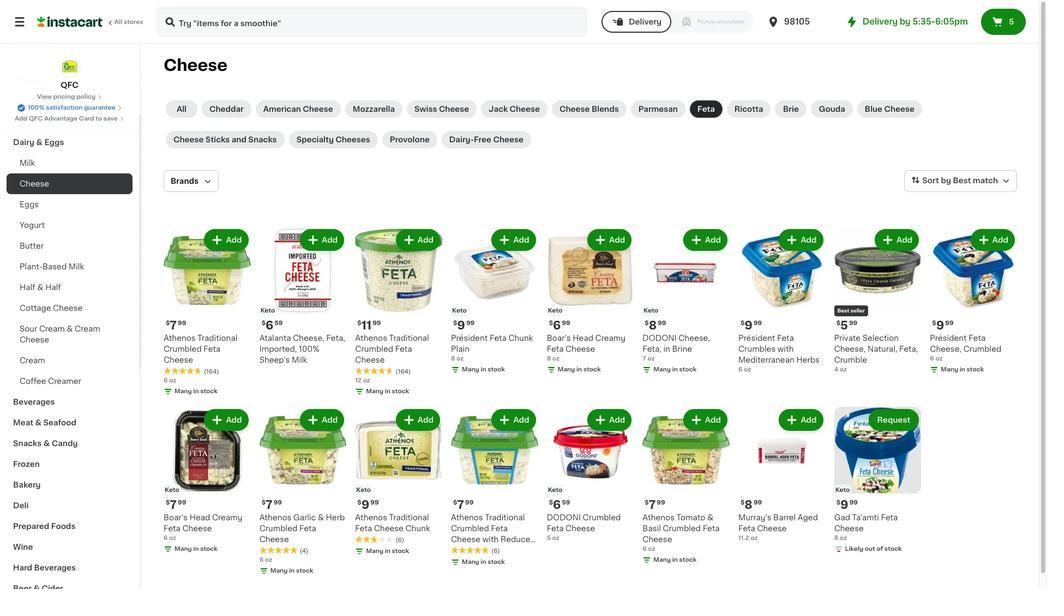 Task type: vqa. For each thing, say whether or not it's contained in the screenshot.


Task type: describe. For each thing, give the bounding box(es) containing it.
all link
[[166, 100, 198, 118]]

9 for président feta chunk plain
[[458, 320, 466, 331]]

sticks
[[206, 136, 230, 144]]

sour cream & cream cheese
[[20, 325, 100, 344]]

milk inside plant-based milk link
[[69, 263, 84, 271]]

provolone
[[390, 136, 430, 144]]

keto up dodoni cheese, feta, in brine 7 oz
[[644, 308, 659, 314]]

dairy-
[[450, 136, 474, 144]]

oz inside président feta cheese, crumbled 6 oz
[[936, 356, 943, 362]]

milk link
[[7, 153, 133, 174]]

(164) for 7
[[204, 369, 219, 375]]

cheese sticks and snacks
[[174, 136, 277, 144]]

feta inside athenos traditional crumbled feta cheese with reduced fat
[[491, 525, 508, 533]]

save
[[103, 116, 118, 122]]

delivery for delivery by 5:35-6:05pm
[[863, 17, 898, 26]]

traditional inside athenos traditional feta cheese chunk
[[389, 514, 429, 522]]

athenos tomato & basil crumbled feta cheese 6 oz
[[643, 514, 720, 553]]

plant-based milk link
[[7, 257, 133, 277]]

traditional inside product group
[[389, 334, 429, 342]]

athenos inside athenos garlic & herb crumbled feta cheese
[[260, 514, 292, 522]]

feta link
[[690, 100, 723, 118]]

oz inside murray's barrel aged feta cheese 11.2 oz
[[751, 536, 758, 542]]

oz inside président feta crumbles with mediterranean herbs 6 oz
[[745, 367, 752, 373]]

crumbled inside product group
[[355, 345, 394, 353]]

1 vertical spatial 5
[[841, 320, 849, 331]]

eggs inside eggs link
[[20, 201, 39, 208]]

pricing
[[53, 94, 75, 100]]

feta inside athenos traditional feta cheese chunk
[[355, 525, 372, 533]]

crumbled inside athenos tomato & basil crumbled feta cheese 6 oz
[[663, 525, 701, 533]]

brie
[[784, 105, 800, 113]]

and
[[232, 136, 247, 144]]

deli
[[13, 502, 29, 510]]

out
[[865, 547, 876, 553]]

& inside athenos tomato & basil crumbled feta cheese 6 oz
[[708, 514, 714, 522]]

boar's head creamy feta cheese 8 oz
[[547, 334, 626, 362]]

keto up atalanta
[[261, 308, 275, 314]]

imported,
[[260, 345, 297, 353]]

sour
[[20, 325, 37, 333]]

cheese, inside atalanta cheese, feta, imported, 100% sheep's milk
[[293, 334, 325, 342]]

cream down cottage cheese link
[[75, 325, 100, 333]]

delivery by 5:35-6:05pm link
[[846, 15, 969, 28]]

keto up boar's head creamy feta cheese 6 oz
[[165, 488, 179, 494]]

99 inside $ 6 99
[[562, 320, 571, 326]]

policy
[[76, 94, 96, 100]]

herbs
[[797, 356, 820, 364]]

beverages link
[[7, 392, 133, 413]]

dairy-free cheese
[[450, 136, 524, 144]]

$ inside $ 5 99
[[837, 320, 841, 326]]

$ inside $ 6 99
[[549, 320, 553, 326]]

athenos traditional crumbled feta cheese for 11
[[355, 334, 429, 364]]

brine
[[673, 345, 693, 353]]

100% inside atalanta cheese, feta, imported, 100% sheep's milk
[[299, 345, 320, 353]]

& inside snacks & candy link
[[43, 440, 50, 448]]

cheddar
[[210, 105, 244, 113]]

5 inside dodoni crumbled feta cheese 5 oz
[[547, 536, 551, 542]]

100% inside button
[[28, 105, 44, 111]]

$ 5 99
[[837, 320, 858, 331]]

fat
[[451, 547, 463, 555]]

$ 8 99 for dodoni cheese, feta, in brine
[[645, 320, 667, 331]]

ricotta link
[[727, 100, 771, 118]]

basil
[[643, 525, 661, 533]]

0 vertical spatial beverages
[[13, 398, 55, 406]]

dairy & eggs
[[13, 139, 64, 146]]

feta inside athenos garlic & herb crumbled feta cheese
[[300, 525, 316, 533]]

feta, for atalanta cheese, feta, imported, 100% sheep's milk
[[327, 334, 345, 342]]

blue cheese
[[865, 105, 915, 113]]

selection
[[863, 334, 899, 342]]

keto up dodoni crumbled feta cheese 5 oz on the bottom of the page
[[548, 488, 563, 494]]

9 for président feta crumbles with mediterranean herbs
[[745, 320, 753, 331]]

7 inside dodoni cheese, feta, in brine 7 oz
[[643, 356, 647, 362]]

cream up coffee
[[20, 357, 45, 365]]

crumble
[[835, 356, 868, 364]]

$ 7 99 for athenos traditional crumbled feta cheese with reduced fat
[[454, 500, 474, 511]]

dodoni cheese, feta, in brine 7 oz
[[643, 334, 711, 362]]

frozen
[[13, 461, 40, 468]]

cheese sticks and snacks link
[[166, 131, 285, 148]]

blue
[[865, 105, 883, 113]]

cheese blends
[[560, 105, 619, 113]]

100% satisfaction guarantee
[[28, 105, 116, 111]]

feta inside dodoni crumbled feta cheese 5 oz
[[547, 525, 564, 533]]

$ 11 99
[[358, 320, 381, 331]]

all stores
[[115, 19, 143, 25]]

many inside product group
[[366, 388, 384, 394]]

cheese inside athenos garlic & herb crumbled feta cheese
[[260, 536, 289, 544]]

59 for dodoni crumbled feta cheese
[[562, 500, 571, 506]]

& inside dairy & eggs 'link'
[[36, 139, 43, 146]]

athenos inside athenos traditional feta cheese chunk
[[355, 514, 387, 522]]

$ 9 99 for président feta crumbles with mediterranean herbs
[[741, 320, 763, 331]]

product group containing 5
[[835, 227, 922, 374]]

8 up dodoni cheese, feta, in brine 7 oz
[[649, 320, 657, 331]]

coffee creamer
[[20, 378, 81, 385]]

plain
[[451, 345, 470, 353]]

7 for athenos garlic & herb crumbled feta cheese
[[266, 500, 273, 511]]

chunk inside président feta chunk plain 8 oz
[[509, 334, 534, 342]]

feta inside président feta cheese, crumbled 6 oz
[[969, 334, 986, 342]]

meat & seafood
[[13, 419, 76, 427]]

oz inside dodoni crumbled feta cheese 5 oz
[[553, 536, 560, 542]]

murray's
[[739, 514, 772, 522]]

wine
[[13, 544, 33, 551]]

coffee
[[20, 378, 46, 385]]

$ inside the $ 11 99
[[358, 320, 362, 326]]

head for 6
[[573, 334, 594, 342]]

crumbled inside dodoni crumbled feta cheese 5 oz
[[583, 514, 621, 522]]

cheese inside athenos traditional feta cheese chunk
[[374, 525, 404, 533]]

athenos traditional crumbled feta cheese for 7
[[164, 334, 238, 364]]

chunk inside athenos traditional feta cheese chunk
[[406, 525, 430, 533]]

$ 7 99 for athenos tomato & basil crumbled feta cheese
[[645, 500, 666, 511]]

all for all
[[177, 105, 187, 113]]

atalanta
[[260, 334, 291, 342]]

parmesan
[[639, 105, 678, 113]]

traditional inside athenos traditional crumbled feta cheese with reduced fat
[[485, 514, 525, 522]]

product group containing 11
[[355, 227, 443, 398]]

cheese inside dodoni crumbled feta cheese 5 oz
[[566, 525, 596, 533]]

100% satisfaction guarantee button
[[17, 102, 122, 112]]

atalanta cheese, feta, imported, 100% sheep's milk
[[260, 334, 345, 364]]

feta inside murray's barrel aged feta cheese 11.2 oz
[[739, 525, 756, 533]]

cheese inside 'gad ta'amti feta cheese 8 oz'
[[835, 525, 864, 533]]

plant-
[[20, 263, 43, 271]]

& inside sour cream & cream cheese
[[67, 325, 73, 333]]

head for 7
[[190, 514, 210, 522]]

meat
[[13, 419, 33, 427]]

6 inside président feta cheese, crumbled 6 oz
[[931, 356, 935, 362]]

butter link
[[7, 236, 133, 257]]

jack
[[489, 105, 508, 113]]

5:35-
[[913, 17, 936, 26]]

cheese inside murray's barrel aged feta cheese 11.2 oz
[[758, 525, 787, 533]]

président for with
[[739, 334, 776, 342]]

advantage
[[44, 116, 78, 122]]

recipes link
[[7, 70, 133, 91]]

8 inside 'gad ta'amti feta cheese 8 oz'
[[835, 536, 839, 542]]

oz inside boar's head creamy feta cheese 6 oz
[[169, 536, 176, 542]]

swiss cheese
[[415, 105, 470, 113]]

(6) for 9
[[396, 538, 404, 544]]

creamy for 7
[[212, 514, 243, 522]]

seller
[[851, 308, 866, 313]]

5 button
[[982, 9, 1027, 35]]

1 horizontal spatial qfc
[[61, 81, 78, 89]]

$ 7 99 for athenos garlic & herb crumbled feta cheese
[[262, 500, 282, 511]]

Best match Sort by field
[[905, 170, 1018, 192]]

8 up murray's at the bottom of the page
[[745, 500, 753, 511]]

$ 9 99 for président feta chunk plain
[[454, 320, 475, 331]]

add qfc advantage card to save
[[15, 116, 118, 122]]

dodoni for feta,
[[643, 334, 677, 342]]

boar's for 7
[[164, 514, 188, 522]]

$ 6 99
[[549, 320, 571, 331]]

reduced
[[501, 536, 536, 544]]

with inside président feta crumbles with mediterranean herbs 6 oz
[[778, 345, 794, 353]]

brands
[[171, 177, 199, 185]]

guarantee
[[84, 105, 116, 111]]

président for crumbled
[[931, 334, 968, 342]]

11
[[362, 320, 372, 331]]

12 oz
[[355, 377, 370, 383]]

prepared
[[13, 523, 49, 530]]

jack cheese link
[[482, 100, 548, 118]]

cheese link
[[7, 174, 133, 194]]

& inside athenos garlic & herb crumbled feta cheese
[[318, 514, 324, 522]]

best for best match
[[954, 177, 972, 185]]

aged
[[798, 514, 819, 522]]

lists
[[31, 38, 49, 45]]

dairy-free cheese link
[[442, 131, 532, 148]]

half & half
[[20, 284, 61, 291]]

satisfaction
[[46, 105, 83, 111]]

keto up $ 6 99
[[548, 308, 563, 314]]

oz inside boar's head creamy feta cheese 8 oz
[[553, 356, 560, 362]]

service type group
[[602, 11, 754, 33]]

1 half from the left
[[20, 284, 35, 291]]

feta inside boar's head creamy feta cheese 8 oz
[[547, 345, 564, 353]]

6 oz for athenos traditional crumbled feta cheese
[[164, 377, 176, 383]]

by for delivery
[[900, 17, 911, 26]]

feta inside boar's head creamy feta cheese 6 oz
[[164, 525, 181, 533]]

instacart logo image
[[37, 15, 103, 28]]

1 vertical spatial beverages
[[34, 564, 76, 572]]

crumbled inside athenos traditional crumbled feta cheese with reduced fat
[[451, 525, 489, 533]]

blends
[[592, 105, 619, 113]]

brie link
[[776, 100, 807, 118]]

dodoni crumbled feta cheese 5 oz
[[547, 514, 621, 542]]



Task type: locate. For each thing, give the bounding box(es) containing it.
6 oz
[[164, 377, 176, 383], [260, 557, 272, 563]]

& left herb
[[318, 514, 324, 522]]

feta,
[[327, 334, 345, 342], [643, 345, 662, 353], [900, 345, 919, 353]]

0 horizontal spatial $ 6 59
[[262, 320, 283, 331]]

6 oz for athenos garlic & herb crumbled feta cheese
[[260, 557, 272, 563]]

1 horizontal spatial head
[[573, 334, 594, 342]]

0 horizontal spatial président
[[451, 334, 488, 342]]

1 horizontal spatial (6)
[[492, 549, 500, 555]]

oz inside athenos tomato & basil crumbled feta cheese 6 oz
[[649, 547, 656, 553]]

by for sort
[[942, 177, 952, 185]]

bakery
[[13, 481, 41, 489]]

snacks & candy
[[13, 440, 78, 448]]

président for plain
[[451, 334, 488, 342]]

all inside all stores link
[[115, 19, 122, 25]]

cheese inside athenos tomato & basil crumbled feta cheese 6 oz
[[643, 536, 673, 544]]

gouda link
[[812, 100, 853, 118]]

1 vertical spatial snacks
[[13, 440, 42, 448]]

$ 8 99 for murray's barrel aged feta cheese
[[741, 500, 763, 511]]

$ 9 99 for gad ta'amti feta cheese
[[837, 500, 858, 511]]

delivery for delivery
[[629, 18, 662, 26]]

None search field
[[156, 7, 588, 37]]

milk down dairy
[[20, 159, 35, 167]]

0 vertical spatial head
[[573, 334, 594, 342]]

1 horizontal spatial $ 6 59
[[549, 500, 571, 511]]

all left stores on the top left
[[115, 19, 122, 25]]

1 horizontal spatial 100%
[[299, 345, 320, 353]]

1 vertical spatial chunk
[[406, 525, 430, 533]]

best inside product group
[[838, 308, 850, 313]]

1 vertical spatial creamy
[[212, 514, 243, 522]]

1 horizontal spatial snacks
[[249, 136, 277, 144]]

0 vertical spatial $ 8 99
[[645, 320, 667, 331]]

with up mediterranean
[[778, 345, 794, 353]]

(6) down athenos traditional feta cheese chunk
[[396, 538, 404, 544]]

half & half link
[[7, 277, 133, 298]]

6 inside athenos tomato & basil crumbled feta cheese 6 oz
[[643, 547, 647, 553]]

12
[[355, 377, 362, 383]]

100% down the view on the left top of page
[[28, 105, 44, 111]]

& right 'tomato'
[[708, 514, 714, 522]]

0 horizontal spatial delivery
[[629, 18, 662, 26]]

best for best seller
[[838, 308, 850, 313]]

99
[[178, 320, 186, 326], [467, 320, 475, 326], [754, 320, 763, 326], [373, 320, 381, 326], [562, 320, 571, 326], [658, 320, 667, 326], [850, 320, 858, 326], [946, 320, 954, 326], [178, 500, 186, 506], [466, 500, 474, 506], [754, 500, 763, 506], [274, 500, 282, 506], [371, 500, 379, 506], [657, 500, 666, 506], [850, 500, 858, 506]]

1 horizontal spatial $ 8 99
[[741, 500, 763, 511]]

with left the reduced
[[483, 536, 499, 544]]

dodoni inside dodoni cheese, feta, in brine 7 oz
[[643, 334, 677, 342]]

produce link
[[7, 111, 133, 132]]

président feta crumbles with mediterranean herbs 6 oz
[[739, 334, 820, 373]]

eggs up yogurt
[[20, 201, 39, 208]]

9 for gad ta'amti feta cheese
[[841, 500, 849, 511]]

0 horizontal spatial qfc
[[29, 116, 43, 122]]

jack cheese
[[489, 105, 540, 113]]

half down plant-based milk
[[45, 284, 61, 291]]

0 horizontal spatial eggs
[[20, 201, 39, 208]]

8 inside président feta chunk plain 8 oz
[[451, 356, 455, 362]]

bakery link
[[7, 475, 133, 496]]

0 vertical spatial all
[[115, 19, 122, 25]]

feta, for dodoni cheese, feta, in brine 7 oz
[[643, 345, 662, 353]]

9 up the crumbles
[[745, 320, 753, 331]]

request button
[[870, 410, 919, 430]]

creamy for 6
[[596, 334, 626, 342]]

half down plant-
[[20, 284, 35, 291]]

8 down $ 6 99
[[547, 356, 551, 362]]

président inside président feta cheese, crumbled 6 oz
[[931, 334, 968, 342]]

milk inside atalanta cheese, feta, imported, 100% sheep's milk
[[292, 356, 307, 364]]

1 président from the left
[[451, 334, 488, 342]]

view pricing policy link
[[37, 93, 102, 102]]

7 for boar's head creamy feta cheese
[[170, 500, 177, 511]]

1 vertical spatial 59
[[562, 500, 571, 506]]

dodoni inside dodoni crumbled feta cheese 5 oz
[[547, 514, 581, 522]]

cheese, inside président feta cheese, crumbled 6 oz
[[931, 345, 962, 353]]

0 vertical spatial with
[[778, 345, 794, 353]]

0 horizontal spatial 5
[[547, 536, 551, 542]]

by inside delivery by 5:35-6:05pm link
[[900, 17, 911, 26]]

cheese
[[164, 57, 228, 73], [303, 105, 333, 113], [439, 105, 470, 113], [510, 105, 540, 113], [560, 105, 590, 113], [885, 105, 915, 113], [174, 136, 204, 144], [494, 136, 524, 144], [20, 180, 49, 188], [53, 305, 83, 312], [20, 336, 49, 344], [566, 345, 596, 353], [164, 356, 193, 364], [355, 356, 385, 364], [183, 525, 212, 533], [758, 525, 787, 533], [374, 525, 404, 533], [566, 525, 596, 533], [835, 525, 864, 533], [451, 536, 481, 544], [260, 536, 289, 544], [643, 536, 673, 544]]

prepared foods link
[[7, 516, 133, 537]]

0 horizontal spatial 59
[[275, 320, 283, 326]]

produce
[[13, 118, 46, 126]]

0 horizontal spatial with
[[483, 536, 499, 544]]

(6) for 7
[[492, 549, 500, 555]]

oz inside dodoni cheese, feta, in brine 7 oz
[[648, 356, 655, 362]]

product group
[[164, 227, 251, 398], [260, 227, 347, 365], [355, 227, 443, 398], [451, 227, 538, 376], [547, 227, 634, 376], [643, 227, 730, 376], [739, 227, 826, 374], [835, 227, 922, 374], [931, 227, 1018, 376], [164, 407, 251, 556], [260, 407, 347, 578], [355, 407, 443, 559], [451, 407, 538, 569], [547, 407, 634, 543], [643, 407, 730, 567], [739, 407, 826, 543], [835, 407, 922, 556]]

7 for athenos tomato & basil crumbled feta cheese
[[649, 500, 656, 511]]

$ 7 99
[[166, 320, 186, 331], [166, 500, 186, 511], [454, 500, 474, 511], [262, 500, 282, 511], [645, 500, 666, 511]]

with inside athenos traditional crumbled feta cheese with reduced fat
[[483, 536, 499, 544]]

& right meat
[[35, 419, 42, 427]]

1 vertical spatial boar's
[[164, 514, 188, 522]]

9 up "gad"
[[841, 500, 849, 511]]

1 horizontal spatial best
[[954, 177, 972, 185]]

feta, inside private selection cheese, natural, feta, crumble 4 oz
[[900, 345, 919, 353]]

$ 9 99 for athenos traditional feta cheese chunk
[[358, 500, 379, 511]]

private selection cheese, natural, feta, crumble 4 oz
[[835, 334, 919, 373]]

cheese inside athenos traditional crumbled feta cheese with reduced fat
[[451, 536, 481, 544]]

milk inside milk link
[[20, 159, 35, 167]]

cheese, inside dodoni cheese, feta, in brine 7 oz
[[679, 334, 711, 342]]

cheese inside sour cream & cream cheese
[[20, 336, 49, 344]]

1 vertical spatial 100%
[[299, 345, 320, 353]]

1 vertical spatial $ 6 59
[[549, 500, 571, 511]]

0 vertical spatial 100%
[[28, 105, 44, 111]]

crumbled inside président feta cheese, crumbled 6 oz
[[964, 345, 1002, 353]]

plant-based milk
[[20, 263, 84, 271]]

beverages down coffee
[[13, 398, 55, 406]]

creamy inside boar's head creamy feta cheese 6 oz
[[212, 514, 243, 522]]

9 up président feta cheese, crumbled 6 oz
[[937, 320, 945, 331]]

1 horizontal spatial 6 oz
[[260, 557, 272, 563]]

& inside half & half link
[[37, 284, 43, 291]]

request
[[878, 416, 911, 424]]

1 horizontal spatial feta,
[[643, 345, 662, 353]]

delivery by 5:35-6:05pm
[[863, 17, 969, 26]]

2 vertical spatial milk
[[292, 356, 307, 364]]

athenos inside athenos traditional crumbled feta cheese with reduced fat
[[451, 514, 483, 522]]

1 vertical spatial qfc
[[29, 116, 43, 122]]

0 horizontal spatial 100%
[[28, 105, 44, 111]]

qfc logo image
[[59, 57, 80, 77]]

seafood
[[43, 419, 76, 427]]

thanksgiving
[[13, 97, 65, 105]]

cottage
[[20, 305, 51, 312]]

stock
[[488, 367, 505, 373], [584, 367, 601, 373], [680, 367, 697, 373], [967, 367, 985, 373], [200, 388, 218, 394], [392, 388, 409, 394], [200, 546, 218, 552], [885, 547, 902, 553], [392, 549, 409, 555], [680, 557, 697, 563], [488, 560, 505, 566], [296, 568, 314, 574]]

0 horizontal spatial milk
[[20, 159, 35, 167]]

59 for atalanta cheese, feta, imported, 100% sheep's milk
[[275, 320, 283, 326]]

$ 6 59 up atalanta
[[262, 320, 283, 331]]

1 horizontal spatial boar's
[[547, 334, 571, 342]]

coffee creamer link
[[7, 371, 133, 392]]

& up cottage
[[37, 284, 43, 291]]

cheese inside boar's head creamy feta cheese 6 oz
[[183, 525, 212, 533]]

(4)
[[300, 549, 309, 555]]

eggs inside dairy & eggs 'link'
[[44, 139, 64, 146]]

feta, inside atalanta cheese, feta, imported, 100% sheep's milk
[[327, 334, 345, 342]]

0 horizontal spatial 6 oz
[[164, 377, 176, 383]]

1 horizontal spatial chunk
[[509, 334, 534, 342]]

$ 9 99 up plain on the left bottom
[[454, 320, 475, 331]]

0 vertical spatial creamy
[[596, 334, 626, 342]]

1 horizontal spatial by
[[942, 177, 952, 185]]

1 athenos traditional crumbled feta cheese from the left
[[164, 334, 238, 364]]

0 vertical spatial best
[[954, 177, 972, 185]]

best left match
[[954, 177, 972, 185]]

sort by
[[923, 177, 952, 185]]

dairy
[[13, 139, 34, 146]]

2 horizontal spatial 5
[[1010, 18, 1015, 26]]

cheeses
[[336, 136, 370, 144]]

by left 5:35-
[[900, 17, 911, 26]]

1 horizontal spatial half
[[45, 284, 61, 291]]

boar's for 6
[[547, 334, 571, 342]]

1 vertical spatial all
[[177, 105, 187, 113]]

1 horizontal spatial eggs
[[44, 139, 64, 146]]

8 inside boar's head creamy feta cheese 8 oz
[[547, 356, 551, 362]]

2 (164) from the left
[[396, 369, 411, 375]]

parmesan link
[[631, 100, 686, 118]]

1 horizontal spatial athenos traditional crumbled feta cheese
[[355, 334, 429, 364]]

1 horizontal spatial creamy
[[596, 334, 626, 342]]

0 vertical spatial by
[[900, 17, 911, 26]]

specialty
[[297, 136, 334, 144]]

100%
[[28, 105, 44, 111], [299, 345, 320, 353]]

prepared foods
[[13, 523, 76, 530]]

1 vertical spatial 6 oz
[[260, 557, 272, 563]]

0 horizontal spatial (6)
[[396, 538, 404, 544]]

half
[[20, 284, 35, 291], [45, 284, 61, 291]]

& down cottage cheese link
[[67, 325, 73, 333]]

add
[[15, 116, 27, 122], [226, 236, 242, 244], [322, 236, 338, 244], [418, 236, 434, 244], [514, 236, 530, 244], [610, 236, 626, 244], [706, 236, 722, 244], [801, 236, 817, 244], [897, 236, 913, 244], [993, 236, 1009, 244], [226, 416, 242, 424], [322, 416, 338, 424], [418, 416, 434, 424], [514, 416, 530, 424], [610, 416, 626, 424], [706, 416, 722, 424], [801, 416, 817, 424]]

6 inside boar's head creamy feta cheese 6 oz
[[164, 536, 168, 542]]

oz inside président feta chunk plain 8 oz
[[457, 356, 464, 362]]

1 vertical spatial best
[[838, 308, 850, 313]]

11.2
[[739, 536, 750, 542]]

98105
[[785, 17, 811, 26]]

8 down plain on the left bottom
[[451, 356, 455, 362]]

0 vertical spatial qfc
[[61, 81, 78, 89]]

98105 button
[[767, 7, 833, 37]]

many in stock inside product group
[[366, 388, 409, 394]]

$
[[166, 320, 170, 326], [454, 320, 458, 326], [741, 320, 745, 326], [262, 320, 266, 326], [358, 320, 362, 326], [549, 320, 553, 326], [645, 320, 649, 326], [837, 320, 841, 326], [933, 320, 937, 326], [166, 500, 170, 506], [454, 500, 458, 506], [741, 500, 745, 506], [262, 500, 266, 506], [358, 500, 362, 506], [549, 500, 553, 506], [645, 500, 649, 506], [837, 500, 841, 506]]

best seller
[[838, 308, 866, 313]]

by inside best match sort by "field"
[[942, 177, 952, 185]]

7 for athenos traditional crumbled feta cheese with reduced fat
[[458, 500, 464, 511]]

1 horizontal spatial milk
[[69, 263, 84, 271]]

athenos garlic & herb crumbled feta cheese
[[260, 514, 345, 544]]

boar's inside boar's head creamy feta cheese 8 oz
[[547, 334, 571, 342]]

2 horizontal spatial feta,
[[900, 345, 919, 353]]

3 président from the left
[[931, 334, 968, 342]]

delivery
[[863, 17, 898, 26], [629, 18, 662, 26]]

1 vertical spatial dodoni
[[547, 514, 581, 522]]

Search field
[[157, 8, 587, 36]]

7 for athenos traditional crumbled feta cheese
[[170, 320, 177, 331]]

in
[[664, 345, 671, 353], [481, 367, 487, 373], [577, 367, 582, 373], [673, 367, 678, 373], [960, 367, 966, 373], [193, 388, 199, 394], [385, 388, 391, 394], [193, 546, 199, 552], [385, 549, 391, 555], [673, 557, 678, 563], [481, 560, 487, 566], [289, 568, 295, 574]]

brands button
[[164, 170, 219, 192]]

crumbled inside athenos garlic & herb crumbled feta cheese
[[260, 525, 298, 533]]

& inside meat & seafood "link"
[[35, 419, 42, 427]]

gouda
[[819, 105, 846, 113]]

0 vertical spatial $ 6 59
[[262, 320, 283, 331]]

59
[[275, 320, 283, 326], [562, 500, 571, 506]]

gad ta'amti feta cheese 8 oz
[[835, 514, 899, 542]]

1 horizontal spatial all
[[177, 105, 187, 113]]

1 vertical spatial with
[[483, 536, 499, 544]]

deli link
[[7, 496, 133, 516]]

all for all stores
[[115, 19, 122, 25]]

beverages down the wine link
[[34, 564, 76, 572]]

athenos
[[164, 334, 196, 342], [355, 334, 387, 342], [451, 514, 483, 522], [260, 514, 292, 522], [355, 514, 387, 522], [643, 514, 675, 522]]

qfc link
[[59, 57, 80, 91]]

2 horizontal spatial milk
[[292, 356, 307, 364]]

feta inside 'gad ta'amti feta cheese 8 oz'
[[882, 514, 899, 522]]

59 up atalanta
[[275, 320, 283, 326]]

0 horizontal spatial best
[[838, 308, 850, 313]]

feta inside athenos tomato & basil crumbled feta cheese 6 oz
[[703, 525, 720, 533]]

& right dairy
[[36, 139, 43, 146]]

best inside "field"
[[954, 177, 972, 185]]

0 horizontal spatial snacks
[[13, 440, 42, 448]]

provolone link
[[382, 131, 438, 148]]

$ 9 99 up "gad"
[[837, 500, 858, 511]]

natural,
[[868, 345, 898, 353]]

keto up athenos traditional feta cheese chunk
[[357, 488, 371, 494]]

2 half from the left
[[45, 284, 61, 291]]

1 horizontal spatial dodoni
[[643, 334, 677, 342]]

all inside all link
[[177, 105, 187, 113]]

1 horizontal spatial delivery
[[863, 17, 898, 26]]

sort
[[923, 177, 940, 185]]

président feta cheese, crumbled 6 oz
[[931, 334, 1002, 362]]

$ 9 99 for président feta cheese, crumbled
[[933, 320, 954, 331]]

1 vertical spatial head
[[190, 514, 210, 522]]

$ 6 59 for atalanta cheese, feta, imported, 100% sheep's milk
[[262, 320, 283, 331]]

0 vertical spatial 59
[[275, 320, 283, 326]]

1 vertical spatial (6)
[[492, 549, 500, 555]]

0 vertical spatial chunk
[[509, 334, 534, 342]]

$ 9 99 up président feta cheese, crumbled 6 oz
[[933, 320, 954, 331]]

match
[[974, 177, 999, 185]]

athenos inside product group
[[355, 334, 387, 342]]

keto up "gad"
[[836, 488, 850, 494]]

snacks up frozen
[[13, 440, 42, 448]]

oz inside private selection cheese, natural, feta, crumble 4 oz
[[840, 367, 848, 373]]

0 horizontal spatial (164)
[[204, 369, 219, 375]]

$ 6 59 up dodoni crumbled feta cheese 5 oz on the bottom of the page
[[549, 500, 571, 511]]

all left 'cheddar' link
[[177, 105, 187, 113]]

1 vertical spatial $ 8 99
[[741, 500, 763, 511]]

1 (164) from the left
[[204, 369, 219, 375]]

wine link
[[7, 537, 133, 558]]

2 horizontal spatial président
[[931, 334, 968, 342]]

best left seller
[[838, 308, 850, 313]]

0 horizontal spatial athenos traditional crumbled feta cheese
[[164, 334, 238, 364]]

view
[[37, 94, 52, 100]]

0 horizontal spatial chunk
[[406, 525, 430, 533]]

(6)
[[396, 538, 404, 544], [492, 549, 500, 555]]

100% right imported,
[[299, 345, 320, 353]]

private
[[835, 334, 861, 342]]

likely out of stock
[[846, 547, 902, 553]]

sheep's
[[260, 356, 290, 364]]

snacks right "and"
[[249, 136, 277, 144]]

2 vertical spatial 5
[[547, 536, 551, 542]]

1 vertical spatial by
[[942, 177, 952, 185]]

0 horizontal spatial dodoni
[[547, 514, 581, 522]]

feta inside président feta chunk plain 8 oz
[[490, 334, 507, 342]]

2 président from the left
[[739, 334, 776, 342]]

$ 8 99
[[645, 320, 667, 331], [741, 500, 763, 511]]

meat & seafood link
[[7, 413, 133, 433]]

0 vertical spatial dodoni
[[643, 334, 677, 342]]

candy
[[52, 440, 78, 448]]

0 horizontal spatial feta,
[[327, 334, 345, 342]]

5 inside 5 button
[[1010, 18, 1015, 26]]

6:05pm
[[936, 17, 969, 26]]

$ 8 99 up dodoni cheese, feta, in brine 7 oz
[[645, 320, 667, 331]]

0 vertical spatial boar's
[[547, 334, 571, 342]]

0 horizontal spatial by
[[900, 17, 911, 26]]

0 horizontal spatial boar's
[[164, 514, 188, 522]]

cheese inside boar's head creamy feta cheese 8 oz
[[566, 345, 596, 353]]

0 vertical spatial milk
[[20, 159, 35, 167]]

1 horizontal spatial with
[[778, 345, 794, 353]]

59 up dodoni crumbled feta cheese 5 oz on the bottom of the page
[[562, 500, 571, 506]]

yogurt
[[20, 222, 45, 229]]

recipes
[[13, 76, 45, 84]]

président inside président feta chunk plain 8 oz
[[451, 334, 488, 342]]

feta inside président feta crumbles with mediterranean herbs 6 oz
[[778, 334, 795, 342]]

view pricing policy
[[37, 94, 96, 100]]

9 for athenos traditional feta cheese chunk
[[362, 500, 370, 511]]

1 vertical spatial eggs
[[20, 201, 39, 208]]

99 inside the $ 11 99
[[373, 320, 381, 326]]

1 horizontal spatial (164)
[[396, 369, 411, 375]]

1 horizontal spatial 5
[[841, 320, 849, 331]]

$ 9 99 up athenos traditional feta cheese chunk
[[358, 500, 379, 511]]

8 down "gad"
[[835, 536, 839, 542]]

thanksgiving link
[[7, 91, 133, 111]]

99 inside $ 5 99
[[850, 320, 858, 326]]

eggs down advantage
[[44, 139, 64, 146]]

athenos traditional feta cheese chunk
[[355, 514, 430, 533]]

keto up plain on the left bottom
[[452, 308, 467, 314]]

$ 9 99 up the crumbles
[[741, 320, 763, 331]]

& left candy
[[43, 440, 50, 448]]

0 vertical spatial 6 oz
[[164, 377, 176, 383]]

1 horizontal spatial président
[[739, 334, 776, 342]]

in inside dodoni cheese, feta, in brine 7 oz
[[664, 345, 671, 353]]

milk right based
[[69, 263, 84, 271]]

0 vertical spatial 5
[[1010, 18, 1015, 26]]

9 up athenos traditional feta cheese chunk
[[362, 500, 370, 511]]

tomato
[[677, 514, 706, 522]]

$ 7 99 for athenos traditional crumbled feta cheese
[[166, 320, 186, 331]]

head inside boar's head creamy feta cheese 8 oz
[[573, 334, 594, 342]]

head inside boar's head creamy feta cheese 6 oz
[[190, 514, 210, 522]]

1 horizontal spatial 59
[[562, 500, 571, 506]]

dodoni for feta
[[547, 514, 581, 522]]

creamy inside boar's head creamy feta cheese 8 oz
[[596, 334, 626, 342]]

président
[[451, 334, 488, 342], [739, 334, 776, 342], [931, 334, 968, 342]]

0 vertical spatial (6)
[[396, 538, 404, 544]]

boar's inside boar's head creamy feta cheese 6 oz
[[164, 514, 188, 522]]

9 up plain on the left bottom
[[458, 320, 466, 331]]

0 horizontal spatial head
[[190, 514, 210, 522]]

4
[[835, 367, 839, 373]]

feta, inside dodoni cheese, feta, in brine 7 oz
[[643, 345, 662, 353]]

by right sort
[[942, 177, 952, 185]]

0 horizontal spatial half
[[20, 284, 35, 291]]

2 athenos traditional crumbled feta cheese from the left
[[355, 334, 429, 364]]

$ 8 99 up murray's at the bottom of the page
[[741, 500, 763, 511]]

0 horizontal spatial all
[[115, 19, 122, 25]]

0 vertical spatial snacks
[[249, 136, 277, 144]]

0 horizontal spatial creamy
[[212, 514, 243, 522]]

0 horizontal spatial $ 8 99
[[645, 320, 667, 331]]

$ 6 59 for dodoni crumbled feta cheese
[[549, 500, 571, 511]]

9 for président feta cheese, crumbled
[[937, 320, 945, 331]]

1 vertical spatial milk
[[69, 263, 84, 271]]

(6) right fat
[[492, 549, 500, 555]]

athenos inside athenos tomato & basil crumbled feta cheese 6 oz
[[643, 514, 675, 522]]

qfc up view pricing policy link
[[61, 81, 78, 89]]

(164) for 11
[[396, 369, 411, 375]]

milk down imported,
[[292, 356, 307, 364]]

milk
[[20, 159, 35, 167], [69, 263, 84, 271], [292, 356, 307, 364]]

$ 6 59
[[262, 320, 283, 331], [549, 500, 571, 511]]

qfc down thanksgiving
[[29, 116, 43, 122]]

0 vertical spatial eggs
[[44, 139, 64, 146]]

oz inside 'gad ta'amti feta cheese 8 oz'
[[840, 536, 848, 542]]

$ 7 99 for boar's head creamy feta cheese
[[166, 500, 186, 511]]

8
[[649, 320, 657, 331], [451, 356, 455, 362], [547, 356, 551, 362], [745, 500, 753, 511], [835, 536, 839, 542]]

herb
[[326, 514, 345, 522]]

cheese, inside private selection cheese, natural, feta, crumble 4 oz
[[835, 345, 866, 353]]

6 inside président feta crumbles with mediterranean herbs 6 oz
[[739, 367, 743, 373]]

best
[[954, 177, 972, 185], [838, 308, 850, 313]]

cream down cottage cheese
[[39, 325, 65, 333]]



